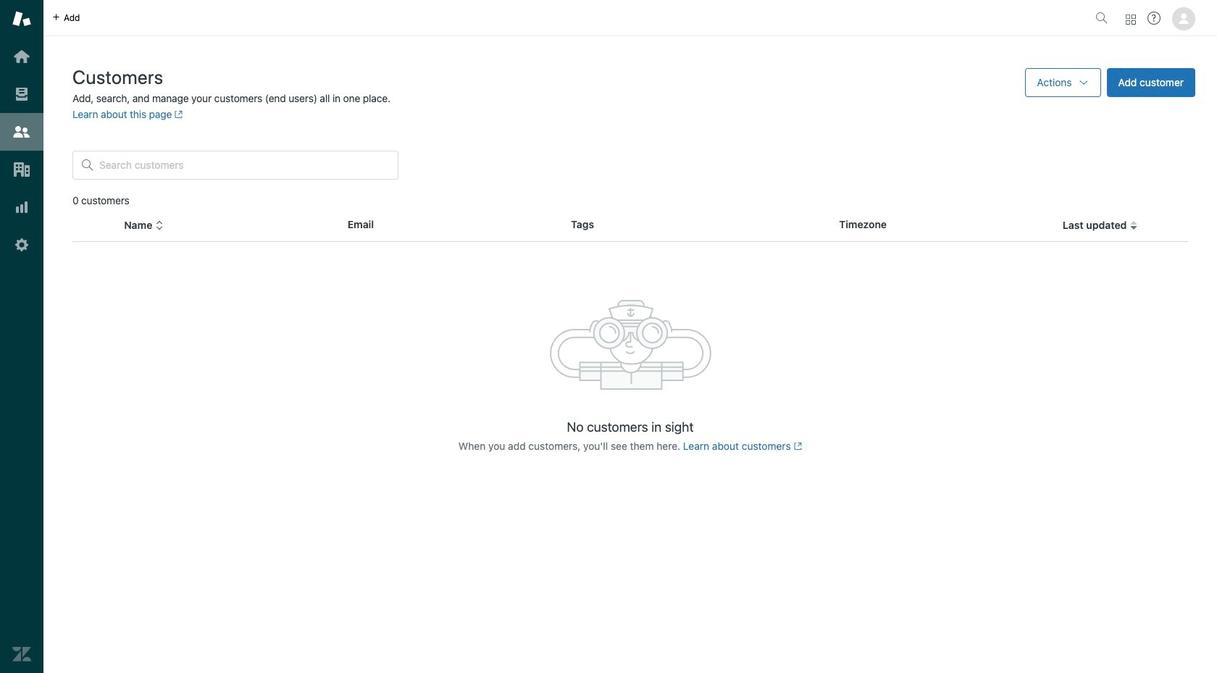 Task type: vqa. For each thing, say whether or not it's contained in the screenshot.
"get help" icon
yes



Task type: locate. For each thing, give the bounding box(es) containing it.
organizations image
[[12, 160, 31, 179]]

get help image
[[1148, 12, 1161, 25]]

main element
[[0, 0, 43, 673]]



Task type: describe. For each thing, give the bounding box(es) containing it.
zendesk products image
[[1126, 14, 1136, 24]]

customers image
[[12, 122, 31, 141]]

(opens in a new tab) image
[[172, 110, 183, 119]]

get started image
[[12, 47, 31, 66]]

(opens in a new tab) image
[[791, 442, 802, 451]]

zendesk support image
[[12, 9, 31, 28]]

zendesk image
[[12, 645, 31, 664]]

views image
[[12, 85, 31, 104]]

admin image
[[12, 235, 31, 254]]

reporting image
[[12, 198, 31, 217]]

Search customers field
[[99, 159, 389, 172]]



